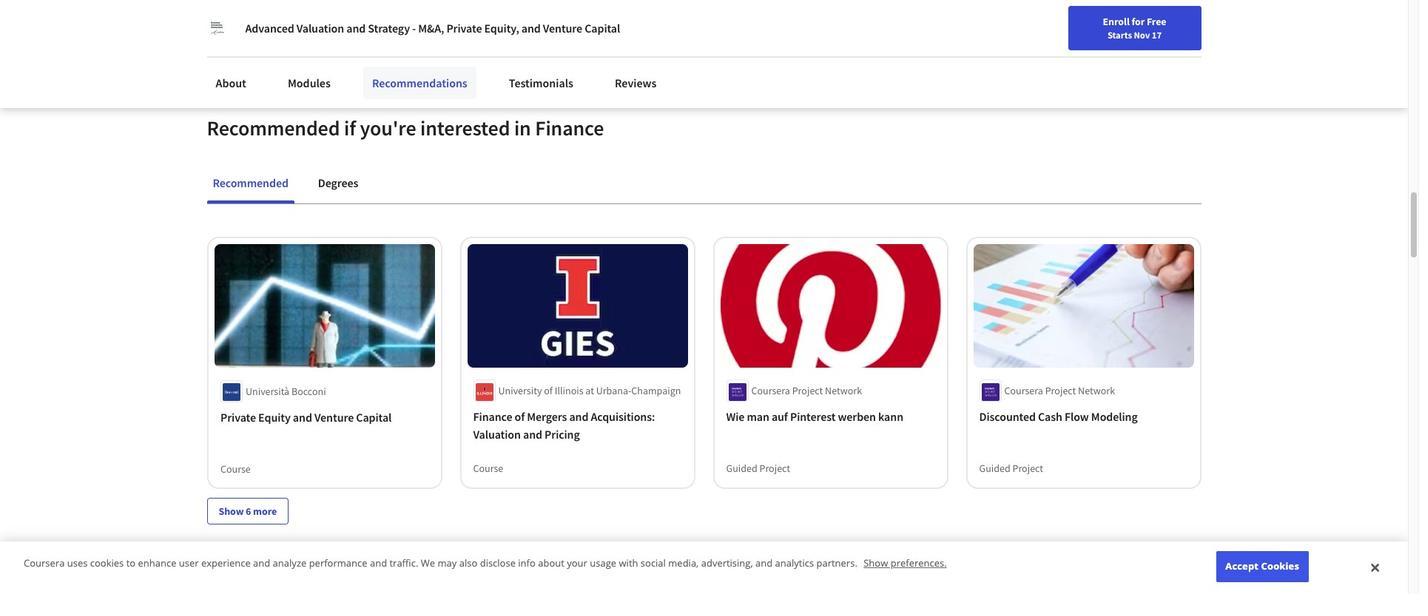 Task type: locate. For each thing, give the bounding box(es) containing it.
1 guided from the left
[[726, 462, 758, 475]]

1 vertical spatial of
[[515, 410, 525, 424]]

accept
[[1226, 560, 1259, 573]]

accept cookies
[[1226, 560, 1300, 573]]

0 vertical spatial capital
[[585, 21, 620, 36]]

coursera project network up discounted cash flow modeling
[[1005, 384, 1115, 398]]

recommended for recommended if you're interested in finance
[[207, 115, 340, 141]]

guided down wie
[[726, 462, 758, 475]]

find your new career link
[[1189, 15, 1296, 33]]

venture inside collection element
[[314, 410, 354, 424]]

modules
[[288, 75, 331, 90]]

1 vertical spatial university
[[498, 384, 542, 398]]

0 horizontal spatial show
[[219, 505, 244, 518]]

show inside show 6 more button
[[219, 505, 244, 518]]

your right 'about'
[[567, 557, 588, 570]]

0 horizontal spatial coursera
[[24, 557, 65, 570]]

of
[[544, 384, 553, 398], [515, 410, 525, 424]]

0 vertical spatial recommended
[[207, 115, 340, 141]]

recommendations
[[372, 75, 468, 90]]

coursera project network for flow
[[1005, 384, 1115, 398]]

interested
[[420, 115, 510, 141]]

free
[[1147, 15, 1167, 28]]

find your new career
[[1196, 17, 1289, 30]]

0 horizontal spatial private
[[220, 410, 256, 424]]

1 horizontal spatial coursera project network
[[1005, 384, 1115, 398]]

valuation
[[297, 21, 344, 36], [473, 427, 521, 442]]

venture up testimonials
[[543, 21, 583, 36]]

1 horizontal spatial of
[[544, 384, 553, 398]]

guided project down discounted
[[980, 462, 1044, 475]]

1 horizontal spatial capital
[[585, 21, 620, 36]]

show preferences. link
[[864, 557, 947, 570]]

0 horizontal spatial course
[[220, 462, 250, 475]]

capital
[[585, 21, 620, 36], [356, 410, 391, 424]]

preferences.
[[891, 557, 947, 570]]

1 horizontal spatial venture
[[543, 21, 583, 36]]

pinterest
[[790, 410, 836, 424]]

2 course from the left
[[473, 462, 504, 475]]

at
[[586, 384, 594, 398]]

1 network from the left
[[825, 384, 862, 398]]

you're
[[360, 115, 416, 141]]

about link
[[207, 67, 255, 99]]

network
[[825, 384, 862, 398], [1078, 384, 1115, 398]]

1 vertical spatial valuation
[[473, 427, 521, 442]]

0 horizontal spatial venture
[[314, 410, 354, 424]]

1 horizontal spatial finance
[[535, 115, 604, 141]]

1 horizontal spatial your
[[1217, 17, 1237, 30]]

università
[[245, 384, 289, 398]]

collection element
[[198, 204, 1211, 549]]

0 horizontal spatial coursera project network
[[752, 384, 862, 398]]

0 horizontal spatial guided project
[[726, 462, 791, 475]]

advanced
[[245, 21, 294, 36]]

private right m&a,
[[447, 21, 482, 36]]

2 guided project from the left
[[980, 462, 1044, 475]]

0 vertical spatial valuation
[[297, 21, 344, 36]]

6
[[246, 505, 251, 518]]

finance of mergers and acquisitions: valuation and pricing
[[473, 410, 655, 442]]

1 vertical spatial venture
[[314, 410, 354, 424]]

m&a,
[[418, 21, 444, 36]]

valuation left the pricing
[[473, 427, 521, 442]]

project
[[792, 384, 823, 398], [1046, 384, 1076, 398], [760, 462, 791, 475], [1013, 462, 1044, 475]]

and left analyze
[[253, 557, 270, 570]]

and
[[347, 21, 366, 36], [522, 21, 541, 36], [293, 410, 312, 424], [569, 410, 589, 424], [523, 427, 542, 442], [253, 557, 270, 570], [370, 557, 387, 570], [756, 557, 773, 570]]

1 horizontal spatial show
[[864, 557, 888, 570]]

1 guided project from the left
[[726, 462, 791, 475]]

1 horizontal spatial valuation
[[473, 427, 521, 442]]

0 vertical spatial university
[[1005, 5, 1056, 20]]

for
[[1132, 15, 1145, 28]]

and left strategy
[[347, 21, 366, 36]]

valuation right advanced
[[297, 21, 344, 36]]

2 guided from the left
[[980, 462, 1011, 475]]

of left illinois
[[544, 384, 553, 398]]

venture down bocconi
[[314, 410, 354, 424]]

guided down discounted
[[980, 462, 1011, 475]]

university right erasmus
[[1005, 5, 1056, 20]]

0 horizontal spatial valuation
[[297, 21, 344, 36]]

info
[[518, 557, 536, 570]]

accept cookies button
[[1217, 552, 1309, 582]]

your right find
[[1217, 17, 1237, 30]]

show 6 more button
[[207, 498, 289, 525]]

network for modeling
[[1078, 384, 1115, 398]]

None search field
[[211, 9, 566, 39]]

reviews
[[615, 75, 657, 90]]

1 vertical spatial show
[[864, 557, 888, 570]]

-
[[412, 21, 416, 36]]

project down auf at the bottom right
[[760, 462, 791, 475]]

1 horizontal spatial guided
[[980, 462, 1011, 475]]

and left analytics
[[756, 557, 773, 570]]

recommended
[[207, 115, 340, 141], [213, 175, 289, 190]]

guided project
[[726, 462, 791, 475], [980, 462, 1044, 475]]

1 horizontal spatial course
[[473, 462, 504, 475]]

finance
[[535, 115, 604, 141], [473, 410, 513, 424]]

guided for discounted
[[980, 462, 1011, 475]]

private
[[447, 21, 482, 36], [220, 410, 256, 424]]

0 vertical spatial your
[[1217, 17, 1237, 30]]

1 course from the left
[[220, 462, 250, 475]]

coursera left uses
[[24, 557, 65, 570]]

1 horizontal spatial coursera
[[752, 384, 790, 398]]

show right partners.
[[864, 557, 888, 570]]

1 horizontal spatial network
[[1078, 384, 1115, 398]]

about
[[538, 557, 565, 570]]

1 horizontal spatial university
[[1005, 5, 1056, 20]]

man
[[747, 410, 770, 424]]

guided project down man
[[726, 462, 791, 475]]

0 horizontal spatial network
[[825, 384, 862, 398]]

nov
[[1134, 29, 1150, 41]]

0 vertical spatial of
[[544, 384, 553, 398]]

0 vertical spatial show
[[219, 505, 244, 518]]

recommended inside button
[[213, 175, 289, 190]]

private inside collection element
[[220, 410, 256, 424]]

0 horizontal spatial capital
[[356, 410, 391, 424]]

course
[[220, 462, 250, 475], [473, 462, 504, 475]]

2 horizontal spatial coursera
[[1005, 384, 1044, 398]]

cash
[[1038, 410, 1063, 424]]

enhance
[[138, 557, 176, 570]]

recommended if you're interested in finance
[[207, 115, 604, 141]]

equity,
[[484, 21, 519, 36]]

coursera project network up pinterest
[[752, 384, 862, 398]]

1 vertical spatial recommended
[[213, 175, 289, 190]]

0 horizontal spatial of
[[515, 410, 525, 424]]

2 network from the left
[[1078, 384, 1115, 398]]

wie
[[726, 410, 745, 424]]

and left traffic.
[[370, 557, 387, 570]]

kann
[[879, 410, 904, 424]]

enroll for free starts nov 17
[[1103, 15, 1167, 41]]

network up discounted cash flow modeling "link" at the bottom right of the page
[[1078, 384, 1115, 398]]

project up pinterest
[[792, 384, 823, 398]]

0 horizontal spatial your
[[567, 557, 588, 570]]

0 horizontal spatial finance
[[473, 410, 513, 424]]

of left "mergers"
[[515, 410, 525, 424]]

coursera for cash
[[1005, 384, 1044, 398]]

wie man auf pinterest werben kann link
[[726, 408, 935, 426]]

0 horizontal spatial guided
[[726, 462, 758, 475]]

finance right in
[[535, 115, 604, 141]]

1 vertical spatial capital
[[356, 410, 391, 424]]

show left 6 on the left of page
[[219, 505, 244, 518]]

0 horizontal spatial university
[[498, 384, 542, 398]]

university up "mergers"
[[498, 384, 542, 398]]

1 vertical spatial finance
[[473, 410, 513, 424]]

cookies
[[90, 557, 124, 570]]

recommended for recommended
[[213, 175, 289, 190]]

if
[[344, 115, 356, 141]]

user
[[179, 557, 199, 570]]

university
[[1005, 5, 1056, 20], [498, 384, 542, 398]]

auf
[[772, 410, 788, 424]]

cookies
[[1262, 560, 1300, 573]]

coursera project network
[[752, 384, 862, 398], [1005, 384, 1115, 398]]

coursera up auf at the bottom right
[[752, 384, 790, 398]]

0 vertical spatial private
[[447, 21, 482, 36]]

degrees button
[[312, 165, 364, 200]]

private left equity on the left bottom
[[220, 410, 256, 424]]

erasmus university rotterdam image
[[207, 18, 228, 38]]

1 coursera project network from the left
[[752, 384, 862, 398]]

uses
[[67, 557, 88, 570]]

finance left "mergers"
[[473, 410, 513, 424]]

university inside "link"
[[1005, 5, 1056, 20]]

coursera for man
[[752, 384, 790, 398]]

of inside the finance of mergers and acquisitions: valuation and pricing
[[515, 410, 525, 424]]

2 coursera project network from the left
[[1005, 384, 1115, 398]]

venture
[[543, 21, 583, 36], [314, 410, 354, 424]]

and up the pricing
[[569, 410, 589, 424]]

1 vertical spatial private
[[220, 410, 256, 424]]

1 horizontal spatial guided project
[[980, 462, 1044, 475]]

network up wie man auf pinterest werben kann link
[[825, 384, 862, 398]]

coursera up discounted
[[1005, 384, 1044, 398]]

coursera
[[752, 384, 790, 398], [1005, 384, 1044, 398], [24, 557, 65, 570]]



Task type: vqa. For each thing, say whether or not it's contained in the screenshot.


Task type: describe. For each thing, give the bounding box(es) containing it.
erasmus university rotterdam link
[[960, 3, 1112, 21]]

recommended button
[[207, 165, 294, 200]]

testimonials link
[[500, 67, 582, 99]]

1 horizontal spatial private
[[447, 21, 482, 36]]

testimonials
[[509, 75, 574, 90]]

about
[[216, 75, 246, 90]]

and down bocconi
[[293, 410, 312, 424]]

analytics
[[775, 557, 814, 570]]

modules link
[[279, 67, 340, 99]]

of for university
[[544, 384, 553, 398]]

advanced valuation and strategy - m&a, private equity, and venture capital
[[245, 21, 620, 36]]

university of illinois at urbana-champaign
[[498, 384, 681, 398]]

project up discounted cash flow modeling
[[1046, 384, 1076, 398]]

your inside find your new career link
[[1217, 17, 1237, 30]]

recommendation tabs tab list
[[207, 165, 1202, 203]]

valuation inside the finance of mergers and acquisitions: valuation and pricing
[[473, 427, 521, 442]]

course for private equity and venture capital
[[220, 462, 250, 475]]

werben
[[838, 410, 876, 424]]

analyze
[[273, 557, 307, 570]]

coursera project network for auf
[[752, 384, 862, 398]]

erasmus
[[960, 5, 1003, 20]]

mergers
[[527, 410, 567, 424]]

with
[[619, 557, 638, 570]]

urbana-
[[596, 384, 632, 398]]

discounted cash flow modeling
[[980, 410, 1138, 424]]

also
[[459, 557, 478, 570]]

guided for wie
[[726, 462, 758, 475]]

pricing
[[545, 427, 580, 442]]

1 vertical spatial your
[[567, 557, 588, 570]]

enroll
[[1103, 15, 1130, 28]]

course for finance of mergers and acquisitions: valuation and pricing
[[473, 462, 504, 475]]

and right equity,
[[522, 21, 541, 36]]

more
[[253, 505, 277, 518]]

coursera uses cookies to enhance user experience and analyze performance and traffic. we may also disclose info about your usage with social media, advertising, and analytics partners. show preferences.
[[24, 557, 947, 570]]

private equity and venture capital link
[[220, 408, 429, 426]]

strategy
[[368, 21, 410, 36]]

degrees
[[318, 175, 358, 190]]

in
[[514, 115, 531, 141]]

discounted
[[980, 410, 1036, 424]]

find
[[1196, 17, 1215, 30]]

new
[[1239, 17, 1258, 30]]

bocconi
[[291, 384, 326, 398]]

starts
[[1108, 29, 1132, 41]]

partners.
[[817, 557, 858, 570]]

network for pinterest
[[825, 384, 862, 398]]

flow
[[1065, 410, 1089, 424]]

to
[[126, 557, 136, 570]]

may
[[438, 557, 457, 570]]

17
[[1152, 29, 1162, 41]]

0 vertical spatial venture
[[543, 21, 583, 36]]

equity
[[258, 410, 290, 424]]

finance inside the finance of mergers and acquisitions: valuation and pricing
[[473, 410, 513, 424]]

of for finance
[[515, 410, 525, 424]]

0 vertical spatial finance
[[535, 115, 604, 141]]

performance
[[309, 557, 368, 570]]

rotterdam
[[1059, 5, 1112, 20]]

wie man auf pinterest werben kann
[[726, 410, 904, 424]]

private equity and venture capital
[[220, 410, 391, 424]]

usage
[[590, 557, 617, 570]]

media,
[[669, 557, 699, 570]]

experience
[[201, 557, 251, 570]]

show 6 more
[[219, 505, 277, 518]]

erasmus university rotterdam
[[960, 5, 1112, 20]]

università bocconi
[[245, 384, 326, 398]]

career
[[1261, 17, 1289, 30]]

modeling
[[1092, 410, 1138, 424]]

finance of mergers and acquisitions: valuation and pricing link
[[473, 408, 682, 444]]

traffic.
[[390, 557, 418, 570]]

disclose
[[480, 557, 516, 570]]

and down "mergers"
[[523, 427, 542, 442]]

capital inside collection element
[[356, 410, 391, 424]]

project down discounted
[[1013, 462, 1044, 475]]

discounted cash flow modeling link
[[980, 408, 1188, 426]]

advertising,
[[701, 557, 753, 570]]

guided project for wie
[[726, 462, 791, 475]]

we
[[421, 557, 435, 570]]

illinois
[[555, 384, 584, 398]]

recommendations link
[[363, 67, 476, 99]]

guided project for discounted
[[980, 462, 1044, 475]]

acquisitions:
[[591, 410, 655, 424]]

reviews link
[[606, 67, 666, 99]]

university inside collection element
[[498, 384, 542, 398]]

social
[[641, 557, 666, 570]]

champaign
[[632, 384, 681, 398]]



